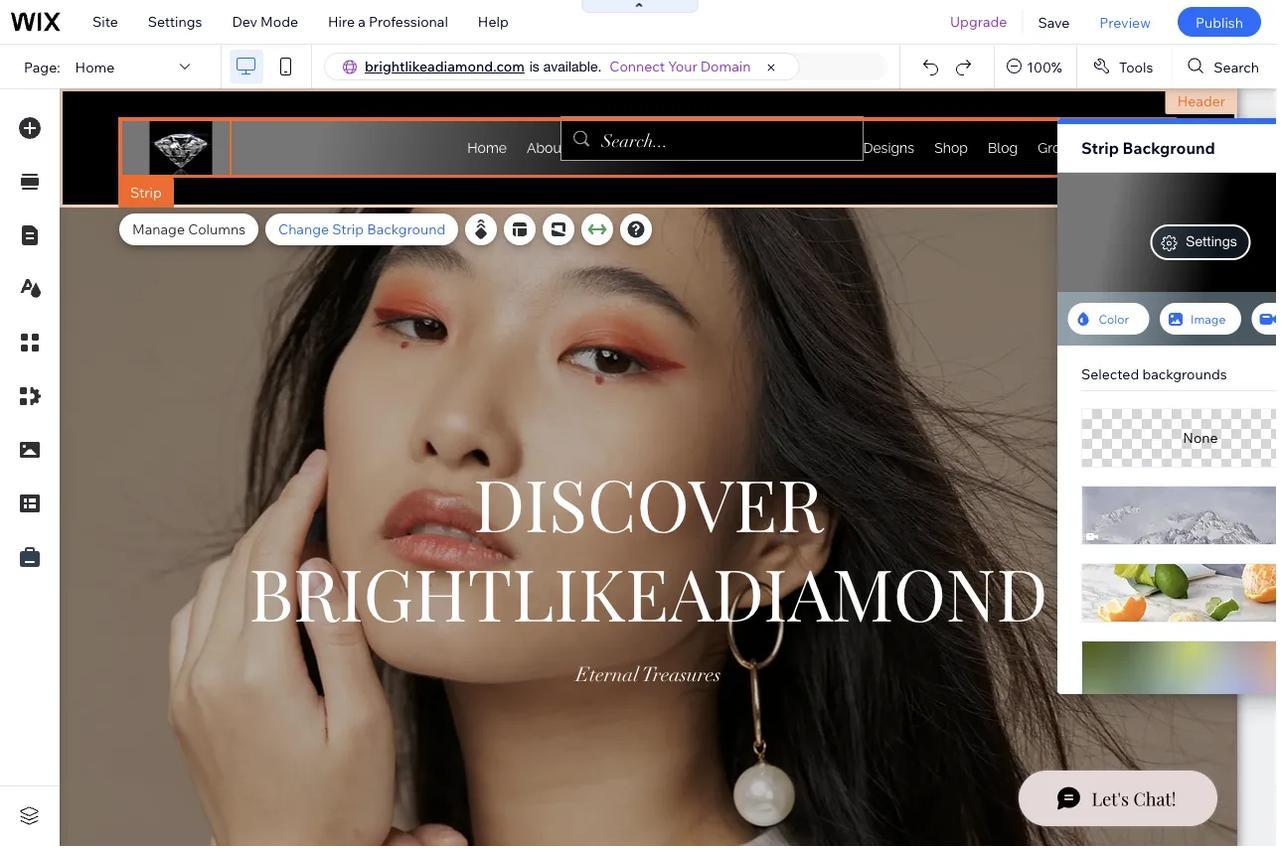 Task type: describe. For each thing, give the bounding box(es) containing it.
100% button
[[995, 45, 1076, 88]]

save
[[1038, 13, 1070, 31]]

connect
[[610, 58, 665, 75]]

dev
[[232, 13, 257, 30]]

tools
[[1119, 58, 1153, 75]]

change strip background
[[278, 221, 445, 238]]

dev mode
[[232, 13, 298, 30]]

a
[[358, 13, 366, 30]]

1 horizontal spatial background
[[1123, 138, 1215, 158]]

image
[[1191, 312, 1226, 327]]

site
[[92, 13, 118, 30]]

search button
[[1172, 45, 1277, 88]]

mode
[[261, 13, 298, 30]]

selected backgrounds
[[1081, 366, 1227, 383]]

change
[[278, 221, 329, 238]]

your
[[668, 58, 697, 75]]

hire
[[328, 13, 355, 30]]

hire a professional
[[328, 13, 448, 30]]

brightlikeadiamond.com
[[365, 58, 525, 75]]



Task type: locate. For each thing, give the bounding box(es) containing it.
help
[[478, 13, 509, 30]]

2 vertical spatial strip
[[332, 221, 364, 238]]

tools button
[[1077, 45, 1171, 88]]

strip right change
[[332, 221, 364, 238]]

selected
[[1081, 366, 1139, 383]]

0 horizontal spatial background
[[367, 221, 445, 238]]

settings left dev
[[148, 13, 202, 30]]

columns
[[188, 221, 246, 238]]

0 vertical spatial strip
[[1081, 138, 1119, 158]]

settings up image
[[1186, 233, 1237, 249]]

0 horizontal spatial settings
[[148, 13, 202, 30]]

professional
[[369, 13, 448, 30]]

strip down tools button
[[1081, 138, 1119, 158]]

1 vertical spatial settings
[[1186, 233, 1237, 249]]

none
[[1183, 430, 1218, 447]]

is available. connect your domain
[[530, 58, 751, 75]]

background
[[1123, 138, 1215, 158], [367, 221, 445, 238]]

1 horizontal spatial strip
[[332, 221, 364, 238]]

settings
[[148, 13, 202, 30], [1186, 233, 1237, 249]]

100%
[[1027, 58, 1062, 75]]

search
[[1214, 58, 1259, 75]]

manage columns
[[132, 221, 246, 238]]

upgrade
[[950, 13, 1007, 30]]

0 vertical spatial background
[[1123, 138, 1215, 158]]

header
[[1178, 92, 1226, 110]]

strip
[[1081, 138, 1119, 158], [130, 184, 162, 201], [332, 221, 364, 238]]

1 horizontal spatial settings
[[1186, 233, 1237, 249]]

1 vertical spatial background
[[367, 221, 445, 238]]

available.
[[543, 58, 602, 75]]

strip for strip
[[130, 184, 162, 201]]

0 vertical spatial settings
[[148, 13, 202, 30]]

1 vertical spatial strip
[[130, 184, 162, 201]]

domain
[[701, 58, 751, 75]]

strip up manage
[[130, 184, 162, 201]]

strip background
[[1081, 138, 1215, 158]]

publish button
[[1178, 7, 1261, 37]]

2 horizontal spatial strip
[[1081, 138, 1119, 158]]

backgrounds
[[1142, 366, 1227, 383]]

0 horizontal spatial strip
[[130, 184, 162, 201]]

save button
[[1023, 0, 1085, 44]]

is
[[530, 58, 540, 75]]

manage
[[132, 221, 185, 238]]

home
[[75, 58, 115, 75]]

strip for strip background
[[1081, 138, 1119, 158]]

publish
[[1196, 13, 1243, 31]]

preview
[[1100, 13, 1151, 31]]

preview button
[[1085, 0, 1166, 44]]

color
[[1099, 312, 1129, 327]]



Task type: vqa. For each thing, say whether or not it's contained in the screenshot.
the bottom the Results
no



